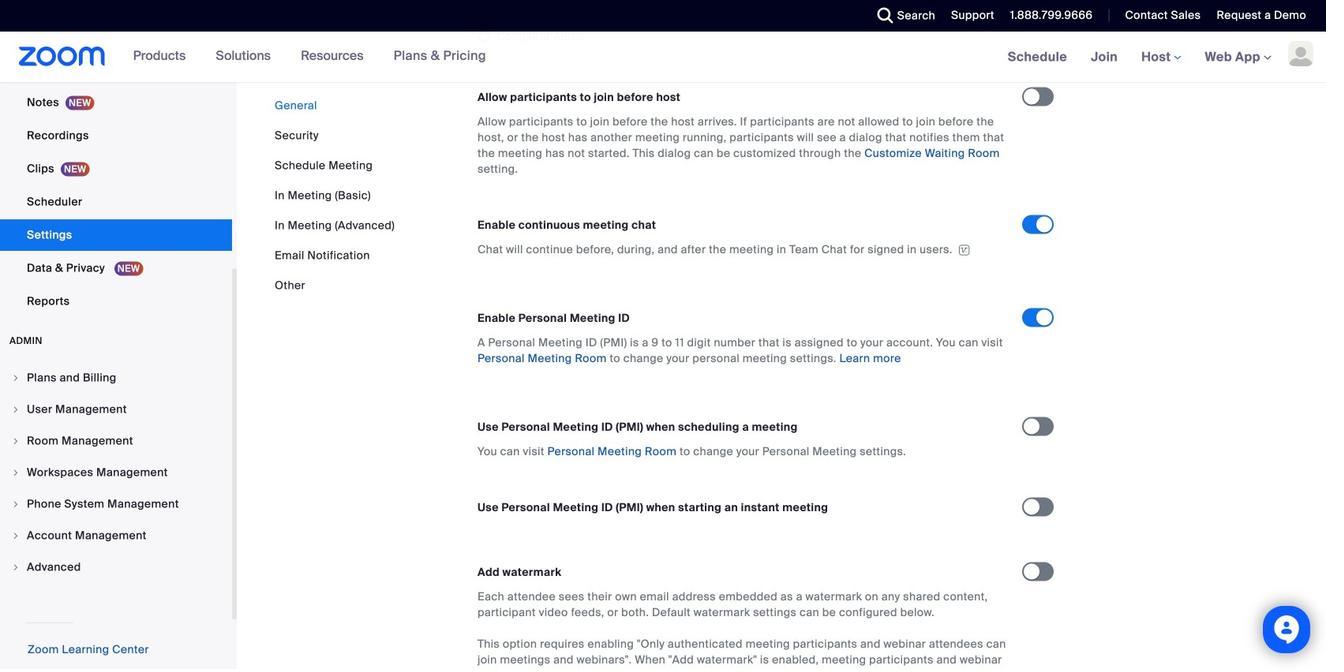 Task type: describe. For each thing, give the bounding box(es) containing it.
right image for seventh menu item from the bottom
[[11, 373, 21, 383]]

personal menu menu
[[0, 0, 232, 319]]

support version for enable continuous meeting chat image
[[957, 245, 972, 256]]

5 menu item from the top
[[0, 490, 232, 520]]

product information navigation
[[121, 32, 498, 82]]

3 menu item from the top
[[0, 426, 232, 456]]

1 menu item from the top
[[0, 363, 232, 393]]

right image for sixth menu item from the bottom of the admin menu menu
[[11, 405, 21, 415]]



Task type: locate. For each thing, give the bounding box(es) containing it.
3 right image from the top
[[11, 468, 21, 478]]

6 menu item from the top
[[0, 521, 232, 551]]

1 right image from the top
[[11, 373, 21, 383]]

1 right image from the top
[[11, 405, 21, 415]]

right image for 2nd menu item from the bottom
[[11, 531, 21, 541]]

right image
[[11, 405, 21, 415], [11, 500, 21, 509]]

2 right image from the top
[[11, 500, 21, 509]]

right image for 3rd menu item from the top of the admin menu menu
[[11, 437, 21, 446]]

5 right image from the top
[[11, 563, 21, 572]]

banner
[[0, 32, 1327, 83]]

0 vertical spatial right image
[[11, 405, 21, 415]]

menu bar
[[275, 98, 395, 294]]

2 menu item from the top
[[0, 395, 232, 425]]

2 right image from the top
[[11, 437, 21, 446]]

profile picture image
[[1289, 41, 1314, 66]]

1 vertical spatial right image
[[11, 500, 21, 509]]

admin menu menu
[[0, 363, 232, 584]]

right image
[[11, 373, 21, 383], [11, 437, 21, 446], [11, 468, 21, 478], [11, 531, 21, 541], [11, 563, 21, 572]]

4 right image from the top
[[11, 531, 21, 541]]

side navigation navigation
[[0, 0, 237, 670]]

meetings navigation
[[996, 32, 1327, 83]]

right image for 4th menu item from the bottom of the admin menu menu
[[11, 468, 21, 478]]

zoom logo image
[[19, 47, 105, 66]]

right image for fifth menu item
[[11, 500, 21, 509]]

4 menu item from the top
[[0, 458, 232, 488]]

7 menu item from the top
[[0, 553, 232, 583]]

right image for 1st menu item from the bottom of the admin menu menu
[[11, 563, 21, 572]]

application
[[478, 242, 1008, 258]]

menu item
[[0, 363, 232, 393], [0, 395, 232, 425], [0, 426, 232, 456], [0, 458, 232, 488], [0, 490, 232, 520], [0, 521, 232, 551], [0, 553, 232, 583]]



Task type: vqa. For each thing, say whether or not it's contained in the screenshot.
Starred within "Tabs Of All Notes Page" tab list
no



